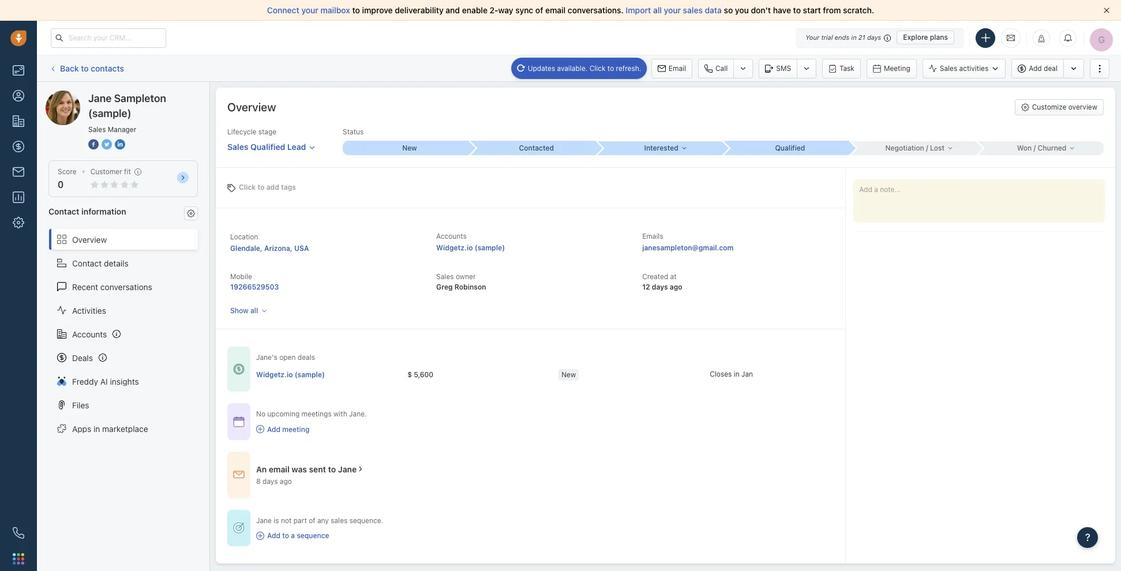 Task type: locate. For each thing, give the bounding box(es) containing it.
0 vertical spatial email
[[545, 5, 566, 15]]

jane sampleton (sample) sales manager
[[88, 92, 166, 134]]

and
[[446, 5, 460, 15]]

1 vertical spatial of
[[309, 516, 315, 525]]

contact down 0
[[48, 207, 79, 217]]

(sample) inside accounts widgetz.io (sample)
[[475, 244, 505, 252]]

in left '21'
[[851, 33, 857, 41]]

sampleton for jane sampleton (sample) sales manager
[[114, 92, 166, 104]]

was
[[292, 464, 307, 474]]

sampleton inside jane sampleton (sample) sales manager
[[114, 92, 166, 104]]

0 horizontal spatial new
[[402, 144, 417, 152]]

emails
[[642, 232, 663, 241]]

add to a sequence
[[267, 531, 329, 540]]

accounts inside accounts widgetz.io (sample)
[[436, 232, 467, 241]]

1 horizontal spatial qualified
[[775, 144, 805, 152]]

sampleton up 'manager'
[[114, 92, 166, 104]]

(sample) for jane sampleton (sample) sales manager
[[88, 107, 131, 119]]

freshworks switcher image
[[13, 553, 24, 565]]

customize overview button
[[1015, 99, 1104, 115]]

row
[[256, 363, 861, 387]]

don't
[[751, 5, 771, 15]]

customer fit
[[90, 167, 131, 176]]

ago
[[670, 283, 682, 291], [280, 477, 292, 486]]

show all
[[230, 306, 258, 315]]

sales up facebook circled image
[[88, 125, 106, 134]]

1 horizontal spatial widgetz.io
[[436, 244, 473, 252]]

add down is
[[267, 531, 280, 540]]

customer
[[90, 167, 122, 176]]

an email was sent to jane
[[256, 464, 357, 474]]

0 horizontal spatial days
[[263, 477, 278, 486]]

sampleton
[[89, 90, 128, 100], [114, 92, 166, 104]]

0 vertical spatial click
[[589, 64, 606, 72]]

/ for lost
[[926, 143, 928, 152]]

email right sync
[[545, 5, 566, 15]]

jane for jane sampleton (sample)
[[69, 90, 86, 100]]

explore plans link
[[897, 31, 954, 44]]

19266529503
[[230, 283, 279, 291]]

add deal
[[1029, 64, 1058, 73]]

days down created
[[652, 283, 668, 291]]

0 horizontal spatial widgetz.io
[[256, 370, 293, 379]]

interested link
[[596, 141, 723, 155]]

ago down at
[[670, 283, 682, 291]]

sales for sales owner greg robinson
[[436, 272, 454, 281]]

0 horizontal spatial container_wx8msf4aqz5i3rn1 image
[[233, 416, 245, 428]]

0 horizontal spatial your
[[301, 5, 318, 15]]

sales inside sales owner greg robinson
[[436, 272, 454, 281]]

have
[[773, 5, 791, 15]]

of right sync
[[535, 5, 543, 15]]

container_wx8msf4aqz5i3rn1 image left a
[[256, 532, 264, 540]]

container_wx8msf4aqz5i3rn1 image left is
[[233, 522, 245, 534]]

trial
[[821, 33, 833, 41]]

widgetz.io inside accounts widgetz.io (sample)
[[436, 244, 473, 252]]

a
[[291, 531, 295, 540]]

widgetz.io
[[436, 244, 473, 252], [256, 370, 293, 379]]

container_wx8msf4aqz5i3rn1 image
[[233, 416, 245, 428], [357, 465, 365, 473], [256, 532, 264, 540]]

in inside row
[[734, 370, 739, 378]]

container_wx8msf4aqz5i3rn1 image down no
[[256, 425, 264, 433]]

0 horizontal spatial in
[[93, 424, 100, 434]]

contacted
[[519, 144, 554, 152]]

to
[[352, 5, 360, 15], [793, 5, 801, 15], [81, 63, 89, 73], [607, 64, 614, 72], [258, 183, 265, 191], [328, 464, 336, 474], [282, 531, 289, 540]]

mailbox
[[321, 5, 350, 15]]

/ right won
[[1034, 143, 1036, 152]]

no upcoming meetings with jane.
[[256, 410, 367, 418]]

jan
[[741, 370, 753, 378]]

location
[[230, 233, 258, 241]]

so
[[724, 5, 733, 15]]

widgetz.io (sample) link up owner
[[436, 244, 505, 252]]

0 vertical spatial overview
[[227, 100, 276, 114]]

0 horizontal spatial accounts
[[72, 329, 107, 339]]

add inside button
[[1029, 64, 1042, 73]]

to right sent
[[328, 464, 336, 474]]

negotiation
[[885, 143, 924, 152]]

jane.
[[349, 410, 367, 418]]

click left add
[[239, 183, 256, 191]]

1 vertical spatial in
[[734, 370, 739, 378]]

widgetz.io (sample) link down open
[[256, 370, 325, 380]]

lifecycle
[[227, 128, 256, 136]]

0 vertical spatial days
[[867, 33, 881, 41]]

1 horizontal spatial ago
[[670, 283, 682, 291]]

container_wx8msf4aqz5i3rn1 image right sent
[[357, 465, 365, 473]]

days right 8
[[263, 477, 278, 486]]

(sample) down jane sampleton (sample)
[[88, 107, 131, 119]]

all right import
[[653, 5, 662, 15]]

sales
[[940, 64, 957, 73], [88, 125, 106, 134], [227, 142, 248, 152], [436, 272, 454, 281]]

0 vertical spatial of
[[535, 5, 543, 15]]

ago down was
[[280, 477, 292, 486]]

container_wx8msf4aqz5i3rn1 image left 8
[[233, 469, 245, 481]]

2 vertical spatial container_wx8msf4aqz5i3rn1 image
[[256, 532, 264, 540]]

contacted link
[[470, 141, 596, 155]]

created
[[642, 272, 668, 281]]

your right import
[[664, 5, 681, 15]]

1 horizontal spatial sales
[[683, 5, 703, 15]]

1 horizontal spatial in
[[734, 370, 739, 378]]

1 horizontal spatial accounts
[[436, 232, 467, 241]]

1 horizontal spatial all
[[653, 5, 662, 15]]

accounts
[[436, 232, 467, 241], [72, 329, 107, 339]]

contact up recent
[[72, 258, 102, 268]]

sampleton down 'contacts'
[[89, 90, 128, 100]]

0 vertical spatial accounts
[[436, 232, 467, 241]]

container_wx8msf4aqz5i3rn1 image
[[233, 364, 245, 375], [256, 425, 264, 433], [233, 469, 245, 481], [233, 522, 245, 534]]

jane left is
[[256, 516, 272, 525]]

in left jan
[[734, 370, 739, 378]]

0 horizontal spatial sales
[[331, 516, 347, 525]]

back
[[60, 63, 79, 73]]

/ left the lost
[[926, 143, 928, 152]]

sales
[[683, 5, 703, 15], [331, 516, 347, 525]]

to left refresh.
[[607, 64, 614, 72]]

accounts down activities
[[72, 329, 107, 339]]

accounts up owner
[[436, 232, 467, 241]]

overview up contact details
[[72, 235, 107, 244]]

closes
[[710, 370, 732, 378]]

in
[[851, 33, 857, 41], [734, 370, 739, 378], [93, 424, 100, 434]]

1 horizontal spatial overview
[[227, 100, 276, 114]]

click right available.
[[589, 64, 606, 72]]

2 vertical spatial add
[[267, 531, 280, 540]]

sequence.
[[349, 516, 383, 525]]

1 vertical spatial contact
[[72, 258, 102, 268]]

1 vertical spatial accounts
[[72, 329, 107, 339]]

days inside created at 12 days ago
[[652, 283, 668, 291]]

contact details
[[72, 258, 129, 268]]

sales inside jane sampleton (sample) sales manager
[[88, 125, 106, 134]]

won / churned button
[[977, 141, 1104, 155]]

to right mailbox
[[352, 5, 360, 15]]

2 vertical spatial in
[[93, 424, 100, 434]]

1 horizontal spatial days
[[652, 283, 668, 291]]

0 horizontal spatial all
[[250, 306, 258, 315]]

1 vertical spatial add
[[267, 425, 280, 434]]

2 vertical spatial days
[[263, 477, 278, 486]]

twitter circled image
[[102, 138, 112, 151]]

1 vertical spatial days
[[652, 283, 668, 291]]

1 horizontal spatial of
[[535, 5, 543, 15]]

1 horizontal spatial click
[[589, 64, 606, 72]]

0 vertical spatial all
[[653, 5, 662, 15]]

in right apps
[[93, 424, 100, 434]]

all right show
[[250, 306, 258, 315]]

container_wx8msf4aqz5i3rn1 image left no
[[233, 416, 245, 428]]

churned
[[1038, 143, 1066, 152]]

container_wx8msf4aqz5i3rn1 image left widgetz.io (sample)
[[233, 364, 245, 375]]

0 horizontal spatial overview
[[72, 235, 107, 244]]

1 vertical spatial overview
[[72, 235, 107, 244]]

explore
[[903, 33, 928, 42]]

1 horizontal spatial /
[[1034, 143, 1036, 152]]

janesampleton@gmail.com
[[642, 244, 734, 252]]

8 days ago
[[256, 477, 292, 486]]

5,600
[[414, 370, 433, 379]]

sales right the any
[[331, 516, 347, 525]]

row containing closes in jan
[[256, 363, 861, 387]]

(sample) up owner
[[475, 244, 505, 252]]

linkedin circled image
[[115, 138, 125, 151]]

widgetz.io down jane's at the bottom
[[256, 370, 293, 379]]

1 / from the left
[[926, 143, 928, 152]]

1 vertical spatial new
[[561, 370, 576, 379]]

overview
[[227, 100, 276, 114], [72, 235, 107, 244]]

add down upcoming
[[267, 425, 280, 434]]

jane down back
[[69, 90, 86, 100]]

information
[[81, 207, 126, 217]]

1 horizontal spatial container_wx8msf4aqz5i3rn1 image
[[256, 532, 264, 540]]

qualified
[[250, 142, 285, 152], [775, 144, 805, 152]]

accounts for accounts widgetz.io (sample)
[[436, 232, 467, 241]]

0 horizontal spatial widgetz.io (sample) link
[[256, 370, 325, 380]]

closes in jan
[[710, 370, 753, 378]]

fit
[[124, 167, 131, 176]]

jane for jane is not part of any sales sequence.
[[256, 516, 272, 525]]

lost
[[930, 143, 944, 152]]

widgetz.io (sample) link
[[436, 244, 505, 252], [256, 370, 325, 380]]

sales left the activities
[[940, 64, 957, 73]]

0 vertical spatial in
[[851, 33, 857, 41]]

sales down lifecycle
[[227, 142, 248, 152]]

sales owner greg robinson
[[436, 272, 486, 291]]

facebook circled image
[[88, 138, 99, 151]]

your trial ends in 21 days
[[806, 33, 881, 41]]

(sample) up 'manager'
[[131, 90, 163, 100]]

add for add deal
[[1029, 64, 1042, 73]]

won / churned
[[1017, 143, 1066, 152]]

email up '8 days ago'
[[269, 464, 290, 474]]

1 vertical spatial click
[[239, 183, 256, 191]]

negotiation / lost link
[[850, 141, 977, 155]]

0 horizontal spatial email
[[269, 464, 290, 474]]

1 vertical spatial widgetz.io
[[256, 370, 293, 379]]

container_wx8msf4aqz5i3rn1 image inside add meeting link
[[256, 425, 264, 433]]

task
[[840, 64, 854, 72]]

connect your mailbox to improve deliverability and enable 2-way sync of email conversations. import all your sales data so you don't have to start from scratch.
[[267, 5, 874, 15]]

to left add
[[258, 183, 265, 191]]

jane down 'contacts'
[[88, 92, 112, 104]]

recent conversations
[[72, 282, 152, 292]]

created at 12 days ago
[[642, 272, 682, 291]]

0 vertical spatial widgetz.io (sample) link
[[436, 244, 505, 252]]

2 horizontal spatial container_wx8msf4aqz5i3rn1 image
[[357, 465, 365, 473]]

0 vertical spatial contact
[[48, 207, 79, 217]]

/
[[926, 143, 928, 152], [1034, 143, 1036, 152]]

sales inside sales qualified lead link
[[227, 142, 248, 152]]

0 horizontal spatial click
[[239, 183, 256, 191]]

0 vertical spatial add
[[1029, 64, 1042, 73]]

phone element
[[7, 522, 30, 545]]

add
[[1029, 64, 1042, 73], [267, 425, 280, 434], [267, 531, 280, 540]]

lead
[[287, 142, 306, 152]]

deliverability
[[395, 5, 444, 15]]

0 vertical spatial new
[[402, 144, 417, 152]]

janesampleton@gmail.com link
[[642, 242, 734, 254]]

0 vertical spatial ago
[[670, 283, 682, 291]]

sales for sales qualified lead
[[227, 142, 248, 152]]

Search your CRM... text field
[[51, 28, 166, 48]]

0 horizontal spatial ago
[[280, 477, 292, 486]]

2 your from the left
[[664, 5, 681, 15]]

0 vertical spatial sales
[[683, 5, 703, 15]]

sales up greg
[[436, 272, 454, 281]]

2 / from the left
[[1034, 143, 1036, 152]]

1 vertical spatial email
[[269, 464, 290, 474]]

negotiation / lost
[[885, 143, 944, 152]]

widgetz.io up owner
[[436, 244, 473, 252]]

add left deal
[[1029, 64, 1042, 73]]

1 horizontal spatial your
[[664, 5, 681, 15]]

emails janesampleton@gmail.com
[[642, 232, 734, 252]]

overview up lifecycle stage
[[227, 100, 276, 114]]

of left the any
[[309, 516, 315, 525]]

email
[[669, 64, 686, 72]]

what's new image
[[1037, 34, 1045, 42]]

sales left "data"
[[683, 5, 703, 15]]

refresh.
[[616, 64, 641, 72]]

(sample) inside jane sampleton (sample) sales manager
[[88, 107, 131, 119]]

days right '21'
[[867, 33, 881, 41]]

container_wx8msf4aqz5i3rn1 image inside add to a sequence link
[[256, 532, 264, 540]]

1 vertical spatial sales
[[331, 516, 347, 525]]

your left mailbox
[[301, 5, 318, 15]]

0 vertical spatial widgetz.io
[[436, 244, 473, 252]]

way
[[498, 5, 513, 15]]

0 horizontal spatial /
[[926, 143, 928, 152]]

upcoming
[[267, 410, 300, 418]]

jane inside jane sampleton (sample) sales manager
[[88, 92, 112, 104]]

contact for contact details
[[72, 258, 102, 268]]

0 vertical spatial container_wx8msf4aqz5i3rn1 image
[[233, 416, 245, 428]]



Task type: describe. For each thing, give the bounding box(es) containing it.
0
[[58, 180, 64, 190]]

negotiation / lost button
[[850, 141, 977, 155]]

conversations.
[[568, 5, 624, 15]]

score 0
[[58, 167, 77, 190]]

details
[[104, 258, 129, 268]]

start
[[803, 5, 821, 15]]

back to contacts link
[[48, 59, 125, 77]]

add for add to a sequence
[[267, 531, 280, 540]]

ago inside created at 12 days ago
[[670, 283, 682, 291]]

$ 5,600
[[407, 370, 433, 379]]

mng settings image
[[187, 209, 195, 217]]

sales qualified lead
[[227, 142, 306, 152]]

updates
[[528, 64, 555, 72]]

available.
[[557, 64, 588, 72]]

jane sampleton (sample)
[[69, 90, 163, 100]]

1 horizontal spatial email
[[545, 5, 566, 15]]

won
[[1017, 143, 1032, 152]]

sales qualified lead link
[[227, 137, 316, 153]]

owner
[[456, 272, 476, 281]]

usa
[[294, 244, 309, 253]]

2 horizontal spatial in
[[851, 33, 857, 41]]

no
[[256, 410, 265, 418]]

to right back
[[81, 63, 89, 73]]

tags
[[281, 183, 296, 191]]

to left the "start"
[[793, 5, 801, 15]]

explore plans
[[903, 33, 948, 42]]

add
[[266, 183, 279, 191]]

from
[[823, 5, 841, 15]]

contact for contact information
[[48, 207, 79, 217]]

19266529503 link
[[230, 283, 279, 291]]

call button
[[698, 59, 733, 78]]

files
[[72, 400, 89, 410]]

add for add meeting
[[267, 425, 280, 434]]

conversations
[[100, 282, 152, 292]]

8
[[256, 477, 261, 486]]

robinson
[[455, 283, 486, 291]]

with
[[333, 410, 347, 418]]

add meeting
[[267, 425, 309, 434]]

task button
[[822, 59, 861, 78]]

send email image
[[1007, 33, 1015, 43]]

1 vertical spatial ago
[[280, 477, 292, 486]]

contact information
[[48, 207, 126, 217]]

apps in marketplace
[[72, 424, 148, 434]]

2-
[[490, 5, 498, 15]]

won / churned link
[[977, 141, 1104, 155]]

0 horizontal spatial of
[[309, 516, 315, 525]]

manager
[[108, 125, 136, 134]]

accounts for accounts
[[72, 329, 107, 339]]

insights
[[110, 376, 139, 386]]

(sample) for accounts widgetz.io (sample)
[[475, 244, 505, 252]]

not
[[281, 516, 292, 525]]

lifecycle stage
[[227, 128, 276, 136]]

updates available. click to refresh.
[[528, 64, 641, 72]]

jane right sent
[[338, 464, 357, 474]]

(sample) for jane sampleton (sample)
[[131, 90, 163, 100]]

sync
[[515, 5, 533, 15]]

an
[[256, 464, 267, 474]]

sms button
[[759, 59, 797, 78]]

sales for sales activities
[[940, 64, 957, 73]]

1 vertical spatial container_wx8msf4aqz5i3rn1 image
[[357, 465, 365, 473]]

jane for jane sampleton (sample) sales manager
[[88, 92, 112, 104]]

mobile 19266529503
[[230, 272, 279, 291]]

qualified link
[[723, 141, 850, 155]]

import
[[626, 5, 651, 15]]

connect
[[267, 5, 299, 15]]

0 horizontal spatial qualified
[[250, 142, 285, 152]]

meeting
[[282, 425, 309, 434]]

show
[[230, 306, 248, 315]]

sequence
[[297, 531, 329, 540]]

stage
[[258, 128, 276, 136]]

call link
[[698, 59, 733, 78]]

2 horizontal spatial days
[[867, 33, 881, 41]]

new link
[[343, 141, 470, 155]]

meetings
[[302, 410, 332, 418]]

glendale, arizona, usa link
[[230, 244, 309, 253]]

greg
[[436, 283, 453, 291]]

jane is not part of any sales sequence.
[[256, 516, 383, 525]]

1 vertical spatial all
[[250, 306, 258, 315]]

is
[[274, 516, 279, 525]]

you
[[735, 5, 749, 15]]

jane's open deals
[[256, 353, 315, 362]]

to left a
[[282, 531, 289, 540]]

status
[[343, 128, 364, 136]]

12
[[642, 283, 650, 291]]

phone image
[[13, 527, 24, 539]]

sampleton for jane sampleton (sample)
[[89, 90, 128, 100]]

click to add tags
[[239, 183, 296, 191]]

21
[[858, 33, 865, 41]]

close image
[[1104, 8, 1109, 13]]

interested
[[644, 143, 678, 152]]

add deal button
[[1012, 59, 1063, 78]]

in for closes in jan
[[734, 370, 739, 378]]

1 your from the left
[[301, 5, 318, 15]]

call
[[715, 64, 728, 72]]

enable
[[462, 5, 488, 15]]

/ for churned
[[1034, 143, 1036, 152]]

1 horizontal spatial new
[[561, 370, 576, 379]]

mobile
[[230, 272, 252, 281]]

in for apps in marketplace
[[93, 424, 100, 434]]

apps
[[72, 424, 91, 434]]

plans
[[930, 33, 948, 42]]

marketplace
[[102, 424, 148, 434]]

(sample) down deals
[[295, 370, 325, 379]]

1 vertical spatial widgetz.io (sample) link
[[256, 370, 325, 380]]

activities
[[959, 64, 988, 73]]

1 horizontal spatial widgetz.io (sample) link
[[436, 244, 505, 252]]

0 button
[[58, 180, 64, 190]]



Task type: vqa. For each thing, say whether or not it's contained in the screenshot.
third ) from right
no



